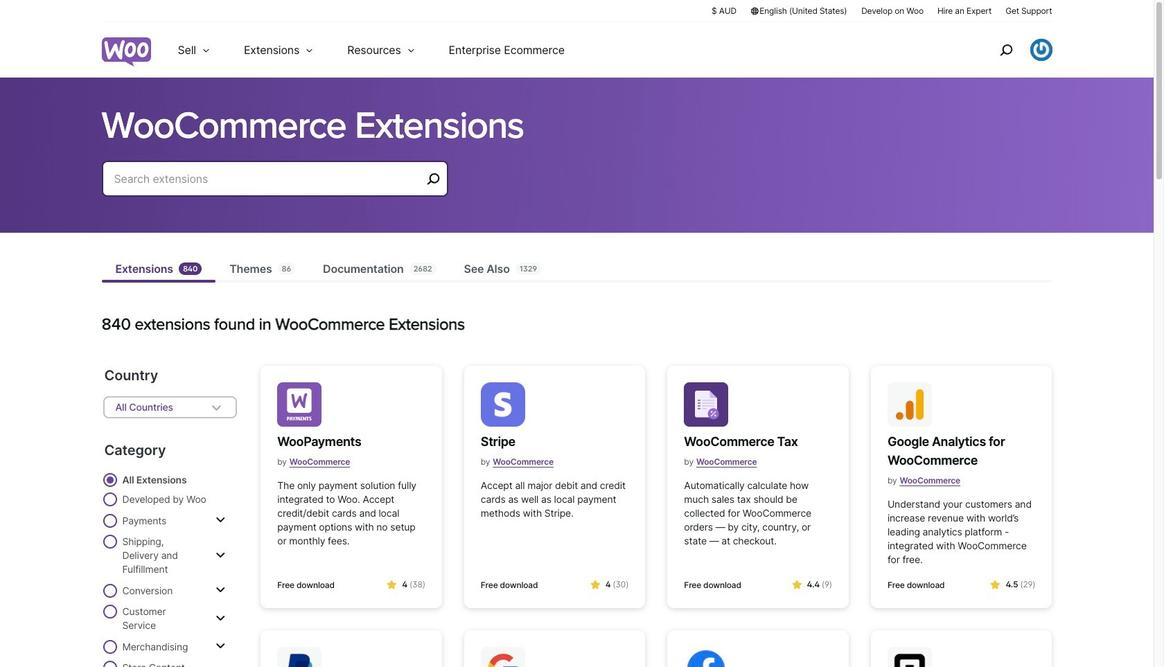 Task type: locate. For each thing, give the bounding box(es) containing it.
2 show subcategories image from the top
[[216, 613, 225, 624]]

1 show subcategories image from the top
[[216, 585, 225, 596]]

Search extensions search field
[[114, 169, 422, 189]]

0 vertical spatial show subcategories image
[[216, 515, 225, 526]]

0 vertical spatial show subcategories image
[[216, 585, 225, 596]]

search image
[[995, 39, 1017, 61]]

1 vertical spatial show subcategories image
[[216, 613, 225, 624]]

2 vertical spatial show subcategories image
[[216, 641, 225, 652]]

1 vertical spatial show subcategories image
[[216, 550, 225, 561]]

show subcategories image
[[216, 585, 225, 596], [216, 613, 225, 624]]

None search field
[[102, 161, 448, 213]]

show subcategories image
[[216, 515, 225, 526], [216, 550, 225, 561], [216, 641, 225, 652]]



Task type: describe. For each thing, give the bounding box(es) containing it.
service navigation menu element
[[970, 27, 1052, 72]]

open account menu image
[[1030, 39, 1052, 61]]

3 show subcategories image from the top
[[216, 641, 225, 652]]

2 show subcategories image from the top
[[216, 550, 225, 561]]

1 show subcategories image from the top
[[216, 515, 225, 526]]



Task type: vqa. For each thing, say whether or not it's contained in the screenshot.
1st 'group' from the top of the page
no



